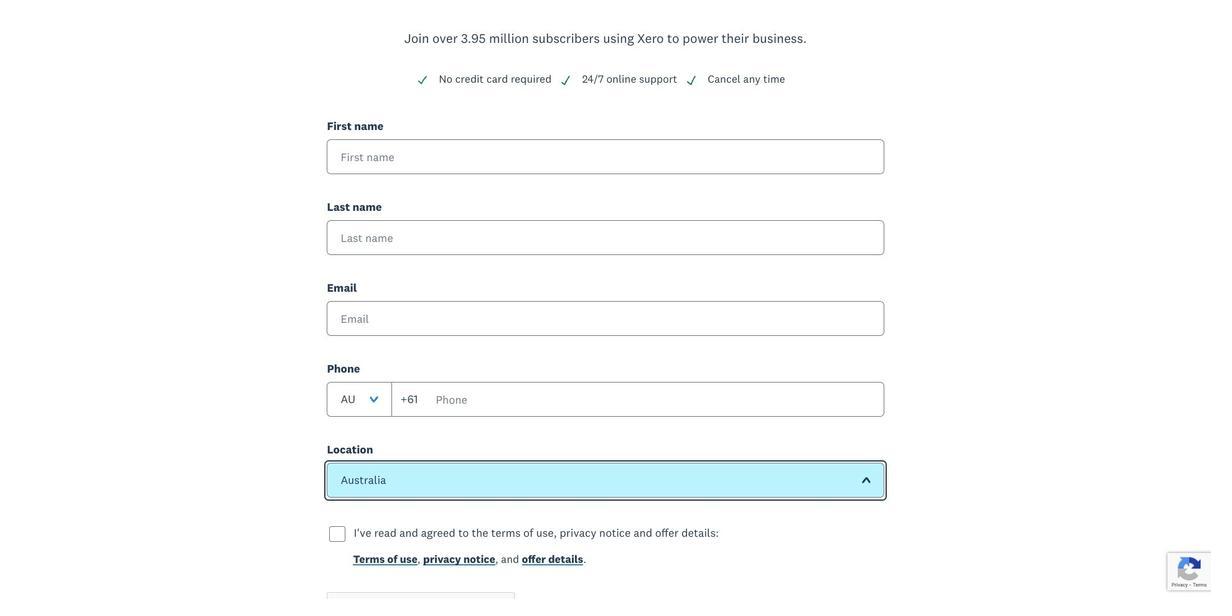 Task type: vqa. For each thing, say whether or not it's contained in the screenshot.
Join over 3.95 million subscribers
no



Task type: describe. For each thing, give the bounding box(es) containing it.
Last name text field
[[327, 221, 885, 255]]



Task type: locate. For each thing, give the bounding box(es) containing it.
Email email field
[[327, 302, 885, 336]]

Phone text field
[[392, 383, 885, 417]]

First name text field
[[327, 140, 885, 174]]



